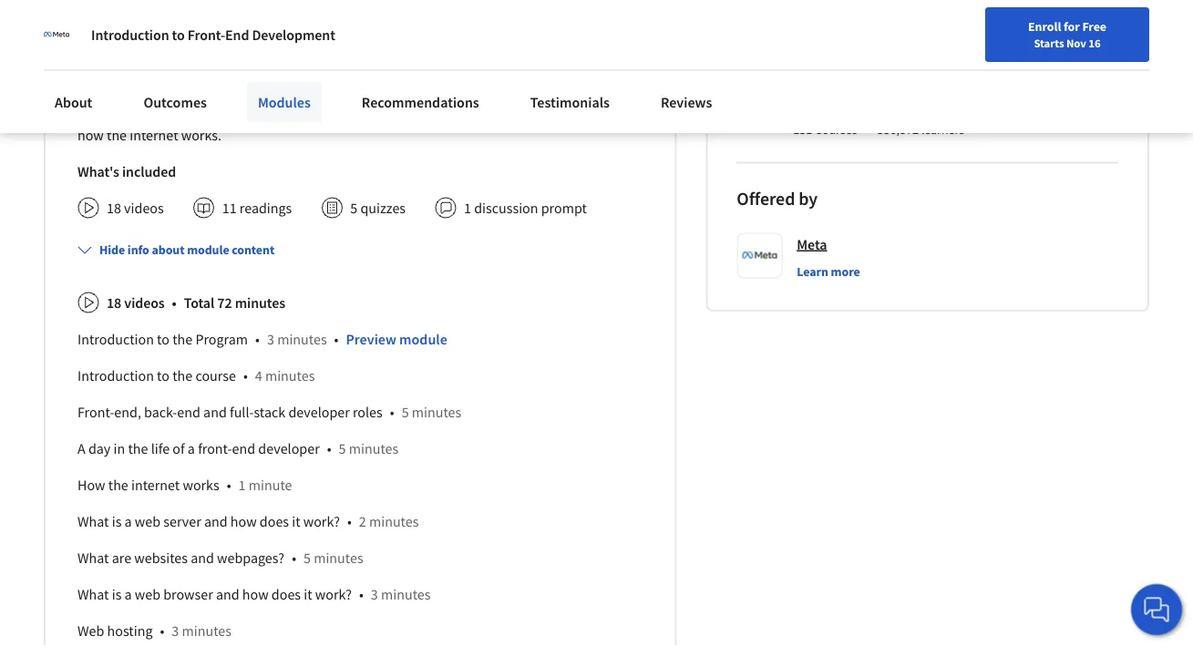 Task type: vqa. For each thing, say whether or not it's contained in the screenshot.
included
yes



Task type: locate. For each thing, give the bounding box(es) containing it.
roles inside the in this module, you will learn about the different types of web developers and the roles and responsibilities of front-end, back-end, and full-stack developers. you will take a first look at the core technologies of html, css, and javascript and explore the concepts that underpin how the internet works.
[[572, 60, 602, 79]]

web left the server
[[135, 513, 161, 531]]

0 vertical spatial 1
[[120, 30, 126, 47]]

• left preview
[[334, 330, 339, 349]]

is down are
[[112, 586, 122, 604]]

info
[[128, 242, 149, 258]]

stack
[[366, 82, 397, 101], [254, 403, 286, 421]]

end
[[177, 403, 200, 421], [232, 440, 255, 458]]

and down different at top left
[[315, 82, 339, 101]]

starts
[[1034, 36, 1065, 50]]

1 vertical spatial full-
[[230, 403, 254, 421]]

1 vertical spatial is
[[112, 586, 122, 604]]

and
[[523, 60, 546, 79], [605, 60, 628, 79], [315, 82, 339, 101], [298, 104, 321, 122], [389, 104, 413, 122], [203, 403, 227, 421], [204, 513, 228, 531], [191, 549, 214, 567], [216, 586, 240, 604]]

1 vertical spatial front-
[[198, 440, 232, 458]]

4 left hours
[[145, 30, 151, 47]]

1 left discussion at the top of the page
[[464, 199, 471, 217]]

1 vertical spatial videos
[[124, 294, 165, 312]]

and right css,
[[298, 104, 321, 122]]

menu item
[[845, 18, 962, 78]]

1 vertical spatial what
[[78, 549, 109, 567]]

0 horizontal spatial module
[[187, 242, 229, 258]]

• right 'works'
[[227, 476, 231, 494]]

how for browser
[[242, 586, 269, 604]]

131 courses • 556,872 learners
[[794, 119, 965, 139]]

html,
[[226, 104, 265, 122]]

1 horizontal spatial 1
[[239, 476, 246, 494]]

prompt
[[541, 199, 587, 217]]

0 horizontal spatial end
[[177, 403, 200, 421]]

1 vertical spatial it
[[304, 586, 312, 604]]

recommendations
[[362, 93, 479, 111]]

to up "you"
[[172, 26, 185, 44]]

5 left quizzes
[[350, 199, 358, 217]]

0 horizontal spatial full-
[[230, 403, 254, 421]]

about up modules link
[[255, 60, 291, 79]]

back- inside "info about module content" element
[[144, 403, 177, 421]]

0 vertical spatial what
[[78, 513, 109, 531]]

the up introduction to the course • 4 minutes in the bottom of the page
[[172, 330, 193, 349]]

1 horizontal spatial it
[[304, 586, 312, 604]]

0 vertical spatial how
[[78, 126, 104, 144]]

1 left minute
[[239, 476, 246, 494]]

0 vertical spatial front-
[[188, 82, 222, 101]]

2 vertical spatial web
[[135, 586, 161, 604]]

discussion
[[474, 199, 538, 217]]

4
[[145, 30, 151, 47], [255, 367, 262, 385]]

the right how
[[108, 476, 128, 494]]

1 vertical spatial about
[[152, 242, 185, 258]]

2 18 from the top
[[107, 294, 121, 312]]

• right webpages? at the bottom
[[292, 549, 296, 567]]

of up works.
[[211, 104, 223, 122]]

what left are
[[78, 549, 109, 567]]

enroll
[[1029, 18, 1062, 35]]

• total 72 minutes
[[172, 294, 285, 312]]

to for end
[[172, 26, 185, 44]]

front- inside "info about module content" element
[[198, 440, 232, 458]]

1 horizontal spatial will
[[499, 82, 521, 101]]

videos down info
[[124, 294, 165, 312]]

does down webpages? at the bottom
[[272, 586, 301, 604]]

is up are
[[112, 513, 122, 531]]

about
[[255, 60, 291, 79], [152, 242, 185, 258]]

how inside the in this module, you will learn about the different types of web developers and the roles and responsibilities of front-end, back-end, and full-stack developers. you will take a first look at the core technologies of html, css, and javascript and explore the concepts that underpin how the internet works.
[[78, 126, 104, 144]]

0 vertical spatial developer
[[289, 403, 350, 421]]

0 vertical spatial about
[[255, 60, 291, 79]]

a up are
[[125, 513, 132, 531]]

types
[[373, 60, 406, 79]]

1 vertical spatial internet
[[131, 476, 180, 494]]

end, up in
[[114, 403, 141, 421]]

how down core
[[78, 126, 104, 144]]

about right info
[[152, 242, 185, 258]]

end, up css,
[[285, 82, 312, 101]]

556,872
[[878, 121, 919, 137]]

work? for what is a web server and how does it work?
[[303, 513, 340, 531]]

full- inside the in this module, you will learn about the different types of web developers and the roles and responsibilities of front-end, back-end, and full-stack developers. you will take a first look at the core technologies of html, css, and javascript and explore the concepts that underpin how the internet works.
[[342, 82, 366, 101]]

front- down "you"
[[188, 82, 222, 101]]

0 vertical spatial does
[[260, 513, 289, 531]]

it for what is a web browser and how does it work?
[[304, 586, 312, 604]]

18 videos down what's included
[[107, 199, 164, 217]]

a right life
[[188, 440, 195, 458]]

front-
[[188, 82, 222, 101], [198, 440, 232, 458]]

1 vertical spatial 18 videos
[[107, 294, 165, 312]]

of right types
[[409, 60, 421, 79]]

0 vertical spatial it
[[292, 513, 301, 531]]

0 horizontal spatial end,
[[114, 403, 141, 421]]

2 vertical spatial introduction
[[78, 367, 154, 385]]

0 vertical spatial back-
[[252, 82, 285, 101]]

0 horizontal spatial it
[[292, 513, 301, 531]]

back- up css,
[[252, 82, 285, 101]]

internet inside the in this module, you will learn about the different types of web developers and the roles and responsibilities of front-end, back-end, and full-stack developers. you will take a first look at the core technologies of html, css, and javascript and explore the concepts that underpin how the internet works.
[[130, 126, 178, 144]]

0 horizontal spatial roles
[[353, 403, 383, 421]]

internet
[[130, 126, 178, 144], [131, 476, 180, 494]]

2 vertical spatial 1
[[239, 476, 246, 494]]

outcomes
[[144, 93, 207, 111]]

a left first
[[553, 82, 560, 101]]

1 vertical spatial does
[[272, 586, 301, 604]]

does down minute
[[260, 513, 289, 531]]

core
[[101, 104, 127, 122]]

1 what from the top
[[78, 513, 109, 531]]

introduction up in
[[78, 367, 154, 385]]

what for what are websites and webpages?
[[78, 549, 109, 567]]

2 videos from the top
[[124, 294, 165, 312]]

1 vertical spatial 18
[[107, 294, 121, 312]]

0 horizontal spatial will
[[197, 60, 218, 79]]

end, down learn
[[222, 82, 249, 101]]

modules
[[258, 93, 311, 111]]

0 vertical spatial introduction
[[91, 26, 169, 44]]

2 horizontal spatial 3
[[371, 586, 378, 604]]

5 down front-end, back-end and full-stack developer roles • 5 minutes at the bottom left
[[339, 440, 346, 458]]

full- up 'javascript'
[[342, 82, 366, 101]]

stack inside the in this module, you will learn about the different types of web developers and the roles and responsibilities of front-end, back-end, and full-stack developers. you will take a first look at the core technologies of html, css, and javascript and explore the concepts that underpin how the internet works.
[[366, 82, 397, 101]]

0 vertical spatial 3
[[267, 330, 274, 349]]

1 horizontal spatial 4
[[255, 367, 262, 385]]

module left 'content'
[[187, 242, 229, 258]]

0 horizontal spatial 1
[[120, 30, 126, 47]]

• down front-end, back-end and full-stack developer roles • 5 minutes at the bottom left
[[327, 440, 332, 458]]

introduction up module,
[[91, 26, 169, 44]]

testimonials link
[[520, 82, 621, 122]]

1 vertical spatial developer
[[258, 440, 320, 458]]

0 vertical spatial stack
[[366, 82, 397, 101]]

developer
[[289, 403, 350, 421], [258, 440, 320, 458]]

0 horizontal spatial about
[[152, 242, 185, 258]]

and down course
[[203, 403, 227, 421]]

0 vertical spatial 18 videos
[[107, 199, 164, 217]]

0 vertical spatial full-
[[342, 82, 366, 101]]

web up developers.
[[424, 60, 450, 79]]

module right preview
[[399, 330, 447, 349]]

0 vertical spatial front-
[[188, 26, 225, 44]]

server
[[163, 513, 201, 531]]

introduction
[[91, 26, 169, 44], [78, 330, 154, 349], [78, 367, 154, 385]]

full-
[[342, 82, 366, 101], [230, 403, 254, 421]]

1 horizontal spatial 3
[[267, 330, 274, 349]]

introduction to the program • 3 minutes • preview module
[[78, 330, 447, 349]]

offered
[[737, 187, 795, 210]]

1 horizontal spatial full-
[[342, 82, 366, 101]]

by
[[799, 187, 818, 210]]

in
[[78, 60, 89, 79]]

front-
[[188, 26, 225, 44], [78, 403, 114, 421]]

None search field
[[260, 11, 479, 48]]

learn more button
[[797, 263, 860, 281]]

2 is from the top
[[112, 586, 122, 604]]

a up the hosting
[[125, 586, 132, 604]]

work?
[[303, 513, 340, 531], [315, 586, 352, 604]]

will up concepts
[[499, 82, 521, 101]]

this
[[92, 60, 115, 79]]

3
[[267, 330, 274, 349], [371, 586, 378, 604], [172, 622, 179, 640]]

css,
[[268, 104, 295, 122]]

the right in
[[128, 440, 148, 458]]

1 horizontal spatial module
[[399, 330, 447, 349]]

front- up 'day'
[[78, 403, 114, 421]]

how up webpages? at the bottom
[[231, 513, 257, 531]]

1 vertical spatial 1
[[464, 199, 471, 217]]

• up module,
[[134, 30, 137, 47]]

internet down life
[[131, 476, 180, 494]]

1 horizontal spatial stack
[[366, 82, 397, 101]]

1 18 videos from the top
[[107, 199, 164, 217]]

5 quizzes
[[350, 199, 406, 217]]

what's included
[[78, 163, 176, 181]]

and up take
[[523, 60, 546, 79]]

look
[[590, 82, 616, 101]]

of right life
[[173, 440, 185, 458]]

2 vertical spatial how
[[242, 586, 269, 604]]

0 vertical spatial module
[[187, 242, 229, 258]]

2 vertical spatial 3
[[172, 622, 179, 640]]

hosting
[[107, 622, 153, 640]]

explore
[[416, 104, 461, 122]]

outcomes link
[[133, 82, 218, 122]]

18 videos down info
[[107, 294, 165, 312]]

2 what from the top
[[78, 549, 109, 567]]

the
[[294, 60, 315, 79], [549, 60, 569, 79], [78, 104, 98, 122], [464, 104, 484, 122], [107, 126, 127, 144], [172, 330, 193, 349], [172, 367, 193, 385], [128, 440, 148, 458], [108, 476, 128, 494]]

back- up life
[[144, 403, 177, 421]]

0 horizontal spatial stack
[[254, 403, 286, 421]]

how
[[78, 126, 104, 144], [231, 513, 257, 531], [242, 586, 269, 604]]

131
[[794, 121, 813, 137]]

introduction to the course • 4 minutes
[[78, 367, 315, 385]]

1 is from the top
[[112, 513, 122, 531]]

1 vertical spatial front-
[[78, 403, 114, 421]]

responsibilities
[[78, 82, 170, 101]]

how the internet works • 1 minute
[[78, 476, 292, 494]]

0 vertical spatial work?
[[303, 513, 340, 531]]

what's
[[78, 163, 119, 181]]

• left '2'
[[347, 513, 352, 531]]

1 right module
[[120, 30, 126, 47]]

to up introduction to the course • 4 minutes in the bottom of the page
[[157, 330, 170, 349]]

18 down what's included
[[107, 199, 121, 217]]

roles up first
[[572, 60, 602, 79]]

0 horizontal spatial 4
[[145, 30, 151, 47]]

what for what is a web browser and how does it work?
[[78, 586, 109, 604]]

1 videos from the top
[[124, 199, 164, 217]]

1 vertical spatial stack
[[254, 403, 286, 421]]

what up web
[[78, 586, 109, 604]]

roles down preview
[[353, 403, 383, 421]]

life
[[151, 440, 170, 458]]

end down introduction to the course • 4 minutes in the bottom of the page
[[177, 403, 200, 421]]

web for what is a web browser and how does it work? • 3 minutes
[[135, 586, 161, 604]]

1 vertical spatial introduction
[[78, 330, 154, 349]]

of down "you"
[[173, 82, 185, 101]]

4 down introduction to the program • 3 minutes • preview module at the bottom
[[255, 367, 262, 385]]

1 vertical spatial web
[[135, 513, 161, 531]]

preview module link
[[346, 330, 447, 349]]

1 vertical spatial will
[[499, 82, 521, 101]]

developers
[[452, 60, 520, 79]]

front- right hours
[[188, 26, 225, 44]]

2
[[359, 513, 366, 531]]

1
[[120, 30, 126, 47], [464, 199, 471, 217], [239, 476, 246, 494]]

how down webpages? at the bottom
[[242, 586, 269, 604]]

0 vertical spatial videos
[[124, 199, 164, 217]]

end down front-end, back-end and full-stack developer roles • 5 minutes at the bottom left
[[232, 440, 255, 458]]

18 down hide
[[107, 294, 121, 312]]

1 horizontal spatial end
[[232, 440, 255, 458]]

11
[[222, 199, 237, 217]]

meta link
[[797, 233, 827, 256]]

0 vertical spatial web
[[424, 60, 450, 79]]

the left core
[[78, 104, 98, 122]]

1 horizontal spatial back-
[[252, 82, 285, 101]]

2 vertical spatial what
[[78, 586, 109, 604]]

2 18 videos from the top
[[107, 294, 165, 312]]

0 vertical spatial 18
[[107, 199, 121, 217]]

1 vertical spatial work?
[[315, 586, 352, 604]]

will
[[197, 60, 218, 79], [499, 82, 521, 101]]

72
[[217, 294, 232, 312]]

stack up a day in the life of a front-end developer • 5 minutes
[[254, 403, 286, 421]]

and left explore at the top left
[[389, 104, 413, 122]]

1 vertical spatial how
[[231, 513, 257, 531]]

what down how
[[78, 513, 109, 531]]

• down preview module link
[[390, 403, 394, 421]]

internet down technologies
[[130, 126, 178, 144]]

1 vertical spatial roles
[[353, 403, 383, 421]]

1 vertical spatial back-
[[144, 403, 177, 421]]

18 videos
[[107, 199, 164, 217], [107, 294, 165, 312]]

0 vertical spatial end
[[177, 403, 200, 421]]

0 horizontal spatial back-
[[144, 403, 177, 421]]

4 inside "info about module content" element
[[255, 367, 262, 385]]

stack down types
[[366, 82, 397, 101]]

0 vertical spatial internet
[[130, 126, 178, 144]]

to left course
[[157, 367, 170, 385]]

0 horizontal spatial front-
[[78, 403, 114, 421]]

0 vertical spatial roles
[[572, 60, 602, 79]]

0 vertical spatial 4
[[145, 30, 151, 47]]

1 vertical spatial end
[[232, 440, 255, 458]]

and right the server
[[204, 513, 228, 531]]

0 vertical spatial is
[[112, 513, 122, 531]]

end, inside "info about module content" element
[[114, 403, 141, 421]]

of
[[409, 60, 421, 79], [173, 82, 185, 101], [211, 104, 223, 122], [173, 440, 185, 458]]

will right "you"
[[197, 60, 218, 79]]

front- up 'works'
[[198, 440, 232, 458]]

concepts
[[487, 104, 542, 122]]

web up web hosting • 3 minutes
[[135, 586, 161, 604]]

to for course
[[157, 367, 170, 385]]

full- up a day in the life of a front-end developer • 5 minutes
[[230, 403, 254, 421]]

a day in the life of a front-end developer • 5 minutes
[[78, 440, 399, 458]]

internet inside "info about module content" element
[[131, 476, 180, 494]]

1 horizontal spatial roles
[[572, 60, 602, 79]]

end,
[[222, 82, 249, 101], [285, 82, 312, 101], [114, 403, 141, 421]]

hide info about module content
[[99, 242, 275, 258]]

videos
[[124, 199, 164, 217], [124, 294, 165, 312]]

3 what from the top
[[78, 586, 109, 604]]

about inside dropdown button
[[152, 242, 185, 258]]

and up browser
[[191, 549, 214, 567]]

introduction up introduction to the course • 4 minutes in the bottom of the page
[[78, 330, 154, 349]]

videos down included on the top
[[124, 199, 164, 217]]

meta
[[797, 235, 827, 254]]

1 inside "info about module content" element
[[239, 476, 246, 494]]

1 vertical spatial 4
[[255, 367, 262, 385]]

1 horizontal spatial about
[[255, 60, 291, 79]]

web inside the in this module, you will learn about the different types of web developers and the roles and responsibilities of front-end, back-end, and full-stack developers. you will take a first look at the core technologies of html, css, and javascript and explore the concepts that underpin how the internet works.
[[424, 60, 450, 79]]



Task type: describe. For each thing, give the bounding box(es) containing it.
5 down preview module link
[[402, 403, 409, 421]]

recommendations link
[[351, 82, 490, 122]]

0 horizontal spatial 3
[[172, 622, 179, 640]]

the down you
[[464, 104, 484, 122]]

and up at
[[605, 60, 628, 79]]

about
[[55, 93, 92, 111]]

development
[[252, 26, 335, 44]]

2 horizontal spatial end,
[[285, 82, 312, 101]]

front- inside the in this module, you will learn about the different types of web developers and the roles and responsibilities of front-end, back-end, and full-stack developers. you will take a first look at the core technologies of html, css, and javascript and explore the concepts that underpin how the internet works.
[[188, 82, 222, 101]]

learn
[[221, 60, 252, 79]]

first
[[563, 82, 587, 101]]

what are websites and webpages? • 5 minutes
[[78, 549, 363, 567]]

11 readings
[[222, 199, 292, 217]]

the down development
[[294, 60, 315, 79]]

day
[[88, 440, 111, 458]]

module,
[[118, 60, 168, 79]]

web hosting • 3 minutes
[[78, 622, 232, 640]]

what for what is a web server and how does it work?
[[78, 513, 109, 531]]

the left course
[[172, 367, 193, 385]]

introduction for introduction to the course • 4 minutes
[[78, 367, 154, 385]]

• left 556,872
[[865, 119, 870, 139]]

18 videos inside "info about module content" element
[[107, 294, 165, 312]]

to for program
[[157, 330, 170, 349]]

info about module content element
[[70, 226, 643, 646]]

18 inside "info about module content" element
[[107, 294, 121, 312]]

browser
[[163, 586, 213, 604]]

end
[[225, 26, 249, 44]]

program
[[196, 330, 248, 349]]

is for what is a web server and how does it work? • 2 minutes
[[112, 513, 122, 531]]

testimonials
[[530, 93, 610, 111]]

hide
[[99, 242, 125, 258]]

work? for what is a web browser and how does it work?
[[315, 586, 352, 604]]

minute
[[249, 476, 292, 494]]

full- inside "info about module content" element
[[230, 403, 254, 421]]

1 horizontal spatial end,
[[222, 82, 249, 101]]

• right program
[[255, 330, 260, 349]]

preview
[[346, 330, 397, 349]]

more
[[831, 264, 860, 280]]

and down what are websites and webpages? • 5 minutes at the left bottom of the page
[[216, 586, 240, 604]]

front- inside "info about module content" element
[[78, 403, 114, 421]]

• down '2'
[[359, 586, 364, 604]]

included
[[122, 163, 176, 181]]

• right the hosting
[[160, 622, 164, 640]]

hide info about module content button
[[70, 234, 282, 266]]

courses
[[815, 121, 858, 137]]

introduction for introduction to front-end development
[[91, 26, 169, 44]]

module 1 • 4 hours to complete
[[78, 30, 250, 47]]

to right hours
[[187, 30, 198, 47]]

module inside dropdown button
[[187, 242, 229, 258]]

content
[[232, 242, 275, 258]]

technologies
[[130, 104, 208, 122]]

learn more
[[797, 264, 860, 280]]

the up first
[[549, 60, 569, 79]]

0 vertical spatial will
[[197, 60, 218, 79]]

16
[[1089, 36, 1101, 50]]

reviews
[[661, 93, 713, 111]]

about link
[[44, 82, 103, 122]]

reviews link
[[650, 82, 723, 122]]

module
[[78, 30, 117, 47]]

5 right webpages? at the bottom
[[304, 549, 311, 567]]

course
[[196, 367, 236, 385]]

are
[[112, 549, 131, 567]]

a inside the in this module, you will learn about the different types of web developers and the roles and responsibilities of front-end, back-end, and full-stack developers. you will take a first look at the core technologies of html, css, and javascript and explore the concepts that underpin how the internet works.
[[553, 82, 560, 101]]

how
[[78, 476, 105, 494]]

total
[[184, 294, 215, 312]]

a
[[78, 440, 85, 458]]

complete
[[200, 30, 250, 47]]

2 horizontal spatial 1
[[464, 199, 471, 217]]

front-end, back-end and full-stack developer roles • 5 minutes
[[78, 403, 462, 421]]

• right course
[[243, 367, 248, 385]]

1 discussion prompt
[[464, 199, 587, 217]]

is for what is a web browser and how does it work? • 3 minutes
[[112, 586, 122, 604]]

in this module, you will learn about the different types of web developers and the roles and responsibilities of front-end, back-end, and full-stack developers. you will take a first look at the core technologies of html, css, and javascript and explore the concepts that underpin how the internet works.
[[78, 60, 631, 144]]

developers.
[[400, 82, 471, 101]]

about inside the in this module, you will learn about the different types of web developers and the roles and responsibilities of front-end, back-end, and full-stack developers. you will take a first look at the core technologies of html, css, and javascript and explore the concepts that underpin how the internet works.
[[255, 60, 291, 79]]

you
[[171, 60, 194, 79]]

in
[[114, 440, 125, 458]]

enroll for free starts nov 16
[[1029, 18, 1107, 50]]

• left total
[[172, 294, 177, 312]]

roles inside "info about module content" element
[[353, 403, 383, 421]]

web for what is a web server and how does it work? • 2 minutes
[[135, 513, 161, 531]]

videos inside "info about module content" element
[[124, 294, 165, 312]]

offered by
[[737, 187, 818, 210]]

quizzes
[[361, 199, 406, 217]]

stack inside "info about module content" element
[[254, 403, 286, 421]]

works
[[183, 476, 220, 494]]

nov
[[1067, 36, 1087, 50]]

chat with us image
[[1143, 595, 1172, 625]]

back- inside the in this module, you will learn about the different types of web developers and the roles and responsibilities of front-end, back-end, and full-stack developers. you will take a first look at the core technologies of html, css, and javascript and explore the concepts that underpin how the internet works.
[[252, 82, 285, 101]]

of inside "info about module content" element
[[173, 440, 185, 458]]

it for what is a web server and how does it work?
[[292, 513, 301, 531]]

show notifications image
[[982, 23, 1003, 45]]

coursera image
[[22, 15, 138, 44]]

webpages?
[[217, 549, 285, 567]]

what is a web browser and how does it work? • 3 minutes
[[78, 586, 431, 604]]

introduction for introduction to the program • 3 minutes • preview module
[[78, 330, 154, 349]]

works.
[[181, 126, 222, 144]]

1 horizontal spatial front-
[[188, 26, 225, 44]]

for
[[1064, 18, 1080, 35]]

hours
[[154, 30, 184, 47]]

1 18 from the top
[[107, 199, 121, 217]]

what is a web server and how does it work? • 2 minutes
[[78, 513, 419, 531]]

learn
[[797, 264, 829, 280]]

how for server
[[231, 513, 257, 531]]

1 vertical spatial module
[[399, 330, 447, 349]]

modules link
[[247, 82, 322, 122]]

1 vertical spatial 3
[[371, 586, 378, 604]]

that
[[545, 104, 570, 122]]

at
[[619, 82, 631, 101]]

introduction to front-end development
[[91, 26, 335, 44]]

web
[[78, 622, 104, 640]]

different
[[317, 60, 370, 79]]

take
[[524, 82, 550, 101]]

websites
[[134, 549, 188, 567]]

does for what is a web browser and how does it work?
[[272, 586, 301, 604]]

underpin
[[573, 104, 629, 122]]

free
[[1083, 18, 1107, 35]]

the down core
[[107, 126, 127, 144]]

does for what is a web server and how does it work?
[[260, 513, 289, 531]]

meta image
[[44, 22, 69, 47]]

javascript
[[324, 104, 386, 122]]



